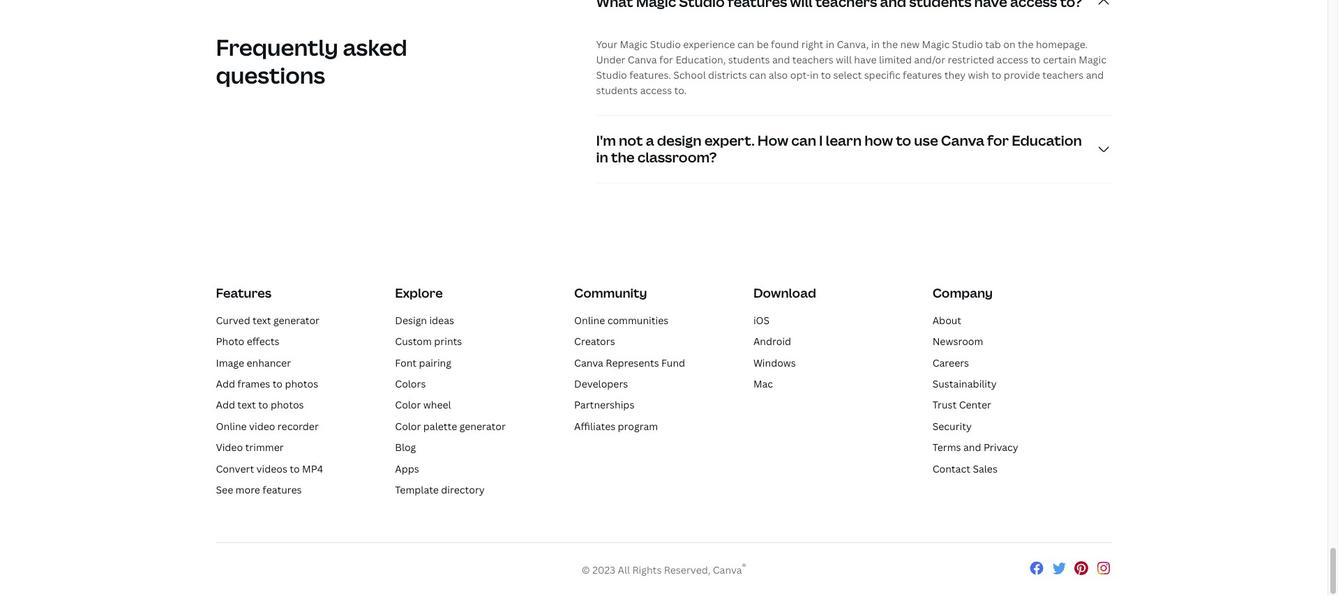 Task type: describe. For each thing, give the bounding box(es) containing it.
experience
[[683, 38, 735, 51]]

partnerships link
[[574, 399, 635, 412]]

template
[[395, 484, 439, 497]]

will
[[836, 53, 852, 67]]

convert videos to mp4
[[216, 462, 323, 476]]

photo effects
[[216, 335, 279, 348]]

fund
[[662, 356, 685, 370]]

recorder
[[278, 420, 319, 433]]

mac
[[754, 378, 773, 391]]

i
[[819, 132, 823, 150]]

photos for add frames to photos
[[285, 378, 318, 391]]

download
[[754, 285, 816, 302]]

right
[[802, 38, 824, 51]]

2 horizontal spatial the
[[1018, 38, 1034, 51]]

more
[[236, 484, 260, 497]]

they
[[945, 69, 966, 82]]

about link
[[933, 314, 962, 327]]

video
[[216, 441, 243, 455]]

photos for add text to photos
[[271, 399, 304, 412]]

0 vertical spatial students
[[728, 53, 770, 67]]

to right wish
[[992, 69, 1002, 82]]

the inside i'm not a design expert. how can i learn how to use canva for education in the classroom?
[[611, 148, 635, 167]]

sales
[[973, 462, 998, 476]]

design
[[395, 314, 427, 327]]

rights
[[633, 564, 662, 577]]

curved
[[216, 314, 250, 327]]

community
[[574, 285, 647, 302]]

1 horizontal spatial teachers
[[1043, 69, 1084, 82]]

newsroom link
[[933, 335, 984, 348]]

features inside your magic studio experience can be found right in canva, in the new magic studio tab on the homepage. under canva for education, students and teachers will have limited and/or restricted access to certain magic studio features. school districts can also opt-in to select specific features they wish to provide teachers and students access to.
[[903, 69, 942, 82]]

effects
[[247, 335, 279, 348]]

online video recorder link
[[216, 420, 319, 433]]

contact sales
[[933, 462, 998, 476]]

homepage.
[[1036, 38, 1088, 51]]

canva inside © 2023 all rights reserved, canva ®
[[713, 564, 742, 577]]

features.
[[630, 69, 671, 82]]

terms and privacy
[[933, 441, 1019, 455]]

color palette generator
[[395, 420, 506, 433]]

wheel
[[424, 399, 451, 412]]

1 horizontal spatial access
[[997, 53, 1029, 67]]

how
[[865, 132, 893, 150]]

to left select
[[821, 69, 831, 82]]

canva represents fund
[[574, 356, 685, 370]]

affiliates program
[[574, 420, 658, 433]]

education,
[[676, 53, 726, 67]]

districts
[[708, 69, 747, 82]]

custom
[[395, 335, 432, 348]]

1 vertical spatial and
[[1086, 69, 1104, 82]]

font pairing link
[[395, 356, 452, 370]]

contact sales link
[[933, 462, 998, 476]]

affiliates program link
[[574, 420, 658, 433]]

to inside i'm not a design expert. how can i learn how to use canva for education in the classroom?
[[896, 132, 912, 150]]

design
[[657, 132, 702, 150]]

font
[[395, 356, 417, 370]]

colors link
[[395, 378, 426, 391]]

a
[[646, 132, 654, 150]]

see more features link
[[216, 484, 302, 497]]

to up provide
[[1031, 53, 1041, 67]]

2 horizontal spatial studio
[[952, 38, 983, 51]]

canva inside your magic studio experience can be found right in canva, in the new magic studio tab on the homepage. under canva for education, students and teachers will have limited and/or restricted access to certain magic studio features. school districts can also opt-in to select specific features they wish to provide teachers and students access to.
[[628, 53, 657, 67]]

see more features
[[216, 484, 302, 497]]

0 horizontal spatial magic
[[620, 38, 648, 51]]

convert videos to mp4 link
[[216, 462, 323, 476]]

photo
[[216, 335, 244, 348]]

video
[[249, 420, 275, 433]]

asked
[[343, 32, 407, 62]]

expert.
[[705, 132, 755, 150]]

terms
[[933, 441, 961, 455]]

questions
[[216, 60, 325, 90]]

text for add
[[238, 399, 256, 412]]

see
[[216, 484, 233, 497]]

color for color wheel
[[395, 399, 421, 412]]

careers link
[[933, 356, 969, 370]]

add frames to photos
[[216, 378, 318, 391]]

specific
[[864, 69, 901, 82]]

videos
[[257, 462, 288, 476]]

convert
[[216, 462, 254, 476]]

frequently asked questions
[[216, 32, 407, 90]]

company
[[933, 285, 993, 302]]

about
[[933, 314, 962, 327]]

online for online video recorder
[[216, 420, 247, 433]]

font pairing
[[395, 356, 452, 370]]

wish
[[968, 69, 989, 82]]

developers link
[[574, 378, 628, 391]]

your
[[596, 38, 618, 51]]

found
[[771, 38, 799, 51]]

video trimmer link
[[216, 441, 284, 455]]

1 vertical spatial access
[[640, 84, 672, 97]]

have
[[854, 53, 877, 67]]

1 vertical spatial can
[[750, 69, 767, 82]]

0 horizontal spatial studio
[[596, 69, 627, 82]]

use
[[914, 132, 939, 150]]

to up video
[[258, 399, 268, 412]]

partnerships
[[574, 399, 635, 412]]

mp4
[[302, 462, 323, 476]]

careers
[[933, 356, 969, 370]]

photo effects link
[[216, 335, 279, 348]]

image enhancer
[[216, 356, 291, 370]]

0 horizontal spatial students
[[596, 84, 638, 97]]

certain
[[1044, 53, 1077, 67]]

opt-
[[791, 69, 810, 82]]

program
[[618, 420, 658, 433]]



Task type: locate. For each thing, give the bounding box(es) containing it.
0 horizontal spatial generator
[[274, 314, 320, 327]]

curved text generator
[[216, 314, 320, 327]]

ios
[[754, 314, 770, 327]]

image enhancer link
[[216, 356, 291, 370]]

generator right palette
[[460, 420, 506, 433]]

features down and/or at top
[[903, 69, 942, 82]]

0 horizontal spatial for
[[660, 53, 673, 67]]

add for add text to photos
[[216, 399, 235, 412]]

1 vertical spatial features
[[263, 484, 302, 497]]

studio up "restricted"
[[952, 38, 983, 51]]

add
[[216, 378, 235, 391], [216, 399, 235, 412]]

0 vertical spatial generator
[[274, 314, 320, 327]]

canva inside i'm not a design expert. how can i learn how to use canva for education in the classroom?
[[941, 132, 985, 150]]

0 horizontal spatial features
[[263, 484, 302, 497]]

photos up recorder
[[271, 399, 304, 412]]

0 vertical spatial teachers
[[793, 53, 834, 67]]

add for add frames to photos
[[216, 378, 235, 391]]

for inside i'm not a design expert. how can i learn how to use canva for education in the classroom?
[[988, 132, 1009, 150]]

and up contact sales link
[[964, 441, 982, 455]]

2 vertical spatial and
[[964, 441, 982, 455]]

design ideas
[[395, 314, 454, 327]]

to down the enhancer
[[273, 378, 283, 391]]

trust center link
[[933, 399, 992, 412]]

1 vertical spatial teachers
[[1043, 69, 1084, 82]]

1 vertical spatial students
[[596, 84, 638, 97]]

canva right reserved,
[[713, 564, 742, 577]]

to left mp4
[[290, 462, 300, 476]]

0 vertical spatial color
[[395, 399, 421, 412]]

1 vertical spatial photos
[[271, 399, 304, 412]]

teachers down certain at the top right
[[1043, 69, 1084, 82]]

studio down "under"
[[596, 69, 627, 82]]

sustainability link
[[933, 378, 997, 391]]

students down the be
[[728, 53, 770, 67]]

i'm not a design expert. how can i learn how to use canva for education in the classroom? button
[[596, 116, 1112, 183]]

color
[[395, 399, 421, 412], [395, 420, 421, 433]]

canva
[[628, 53, 657, 67], [941, 132, 985, 150], [574, 356, 604, 370], [713, 564, 742, 577]]

generator for color palette generator
[[460, 420, 506, 433]]

photos down the enhancer
[[285, 378, 318, 391]]

the
[[883, 38, 898, 51], [1018, 38, 1034, 51], [611, 148, 635, 167]]

students
[[728, 53, 770, 67], [596, 84, 638, 97]]

color for color palette generator
[[395, 420, 421, 433]]

ios link
[[754, 314, 770, 327]]

1 add from the top
[[216, 378, 235, 391]]

1 vertical spatial for
[[988, 132, 1009, 150]]

0 vertical spatial text
[[253, 314, 271, 327]]

add up video
[[216, 399, 235, 412]]

the up limited
[[883, 38, 898, 51]]

canva represents fund link
[[574, 356, 685, 370]]

can inside i'm not a design expert. how can i learn how to use canva for education in the classroom?
[[792, 132, 817, 150]]

provide
[[1004, 69, 1041, 82]]

all
[[618, 564, 630, 577]]

online up video
[[216, 420, 247, 433]]

android
[[754, 335, 792, 348]]

1 vertical spatial add
[[216, 399, 235, 412]]

2 horizontal spatial magic
[[1079, 53, 1107, 67]]

tab
[[986, 38, 1001, 51]]

magic right your
[[620, 38, 648, 51]]

0 vertical spatial and
[[773, 53, 790, 67]]

1 vertical spatial online
[[216, 420, 247, 433]]

in
[[826, 38, 835, 51], [872, 38, 880, 51], [810, 69, 819, 82], [596, 148, 608, 167]]

trust center
[[933, 399, 992, 412]]

online for online communities
[[574, 314, 605, 327]]

pairing
[[419, 356, 452, 370]]

magic right certain at the top right
[[1079, 53, 1107, 67]]

for up features.
[[660, 53, 673, 67]]

custom prints link
[[395, 335, 462, 348]]

students down "under"
[[596, 84, 638, 97]]

1 horizontal spatial studio
[[650, 38, 681, 51]]

canva right use
[[941, 132, 985, 150]]

0 vertical spatial online
[[574, 314, 605, 327]]

1 horizontal spatial and
[[964, 441, 982, 455]]

under
[[596, 53, 626, 67]]

in right right
[[826, 38, 835, 51]]

0 horizontal spatial teachers
[[793, 53, 834, 67]]

reserved,
[[664, 564, 711, 577]]

add down image
[[216, 378, 235, 391]]

developers
[[574, 378, 628, 391]]

frames
[[238, 378, 270, 391]]

add text to photos
[[216, 399, 304, 412]]

the left a
[[611, 148, 635, 167]]

canva up features.
[[628, 53, 657, 67]]

1 vertical spatial generator
[[460, 420, 506, 433]]

0 vertical spatial features
[[903, 69, 942, 82]]

image
[[216, 356, 244, 370]]

2023
[[593, 564, 616, 577]]

0 horizontal spatial and
[[773, 53, 790, 67]]

color wheel
[[395, 399, 451, 412]]

limited
[[879, 53, 912, 67]]

text up effects
[[253, 314, 271, 327]]

0 vertical spatial access
[[997, 53, 1029, 67]]

1 horizontal spatial students
[[728, 53, 770, 67]]

trimmer
[[245, 441, 284, 455]]

color down colors
[[395, 399, 421, 412]]

can left i
[[792, 132, 817, 150]]

privacy
[[984, 441, 1019, 455]]

1 vertical spatial color
[[395, 420, 421, 433]]

template directory
[[395, 484, 485, 497]]

trust
[[933, 399, 957, 412]]

and up also
[[773, 53, 790, 67]]

to left use
[[896, 132, 912, 150]]

for
[[660, 53, 673, 67], [988, 132, 1009, 150]]

affiliates
[[574, 420, 616, 433]]

photos
[[285, 378, 318, 391], [271, 399, 304, 412]]

2 horizontal spatial and
[[1086, 69, 1104, 82]]

online video recorder
[[216, 420, 319, 433]]

0 vertical spatial for
[[660, 53, 673, 67]]

color up blog at bottom left
[[395, 420, 421, 433]]

can left also
[[750, 69, 767, 82]]

magic up and/or at top
[[922, 38, 950, 51]]

generator for curved text generator
[[274, 314, 320, 327]]

explore
[[395, 285, 443, 302]]

in inside i'm not a design expert. how can i learn how to use canva for education in the classroom?
[[596, 148, 608, 167]]

text down the frames in the bottom of the page
[[238, 399, 256, 412]]

i'm
[[596, 132, 616, 150]]

1 horizontal spatial for
[[988, 132, 1009, 150]]

in up have
[[872, 38, 880, 51]]

1 horizontal spatial generator
[[460, 420, 506, 433]]

school
[[674, 69, 706, 82]]

1 horizontal spatial online
[[574, 314, 605, 327]]

enhancer
[[247, 356, 291, 370]]

template directory link
[[395, 484, 485, 497]]

1 vertical spatial text
[[238, 399, 256, 412]]

to.
[[675, 84, 687, 97]]

palette
[[424, 420, 457, 433]]

studio up features.
[[650, 38, 681, 51]]

0 horizontal spatial access
[[640, 84, 672, 97]]

text for curved
[[253, 314, 271, 327]]

blog
[[395, 441, 416, 455]]

your magic studio experience can be found right in canva, in the new magic studio tab on the homepage. under canva for education, students and teachers will have limited and/or restricted access to certain magic studio features. school districts can also opt-in to select specific features they wish to provide teachers and students access to.
[[596, 38, 1107, 97]]

add text to photos link
[[216, 399, 304, 412]]

0 horizontal spatial online
[[216, 420, 247, 433]]

the right on
[[1018, 38, 1034, 51]]

access down features.
[[640, 84, 672, 97]]

terms and privacy link
[[933, 441, 1019, 455]]

and/or
[[915, 53, 946, 67]]

creators link
[[574, 335, 615, 348]]

0 vertical spatial photos
[[285, 378, 318, 391]]

in down right
[[810, 69, 819, 82]]

for inside your magic studio experience can be found right in canva, in the new magic studio tab on the homepage. under canva for education, students and teachers will have limited and/or restricted access to certain magic studio features. school districts can also opt-in to select specific features they wish to provide teachers and students access to.
[[660, 53, 673, 67]]

how
[[758, 132, 789, 150]]

canva down the creators
[[574, 356, 604, 370]]

2 vertical spatial can
[[792, 132, 817, 150]]

blog link
[[395, 441, 416, 455]]

1 horizontal spatial features
[[903, 69, 942, 82]]

teachers down right
[[793, 53, 834, 67]]

windows link
[[754, 356, 796, 370]]

online up the creators
[[574, 314, 605, 327]]

0 vertical spatial can
[[738, 38, 755, 51]]

0 vertical spatial add
[[216, 378, 235, 391]]

online
[[574, 314, 605, 327], [216, 420, 247, 433]]

learn
[[826, 132, 862, 150]]

generator up effects
[[274, 314, 320, 327]]

in left not
[[596, 148, 608, 167]]

features
[[216, 285, 272, 302]]

add frames to photos link
[[216, 378, 318, 391]]

1 horizontal spatial magic
[[922, 38, 950, 51]]

contact
[[933, 462, 971, 476]]

custom prints
[[395, 335, 462, 348]]

and down homepage.
[[1086, 69, 1104, 82]]

android link
[[754, 335, 792, 348]]

apps
[[395, 462, 419, 476]]

access down on
[[997, 53, 1029, 67]]

can left the be
[[738, 38, 755, 51]]

2 add from the top
[[216, 399, 235, 412]]

apps link
[[395, 462, 419, 476]]

select
[[834, 69, 862, 82]]

1 color from the top
[[395, 399, 421, 412]]

frequently
[[216, 32, 338, 62]]

0 horizontal spatial the
[[611, 148, 635, 167]]

windows
[[754, 356, 796, 370]]

features down videos
[[263, 484, 302, 497]]

communities
[[608, 314, 669, 327]]

2 color from the top
[[395, 420, 421, 433]]

new
[[901, 38, 920, 51]]

1 horizontal spatial the
[[883, 38, 898, 51]]

for left the education
[[988, 132, 1009, 150]]

canva,
[[837, 38, 869, 51]]



Task type: vqa. For each thing, say whether or not it's contained in the screenshot.
The Security
yes



